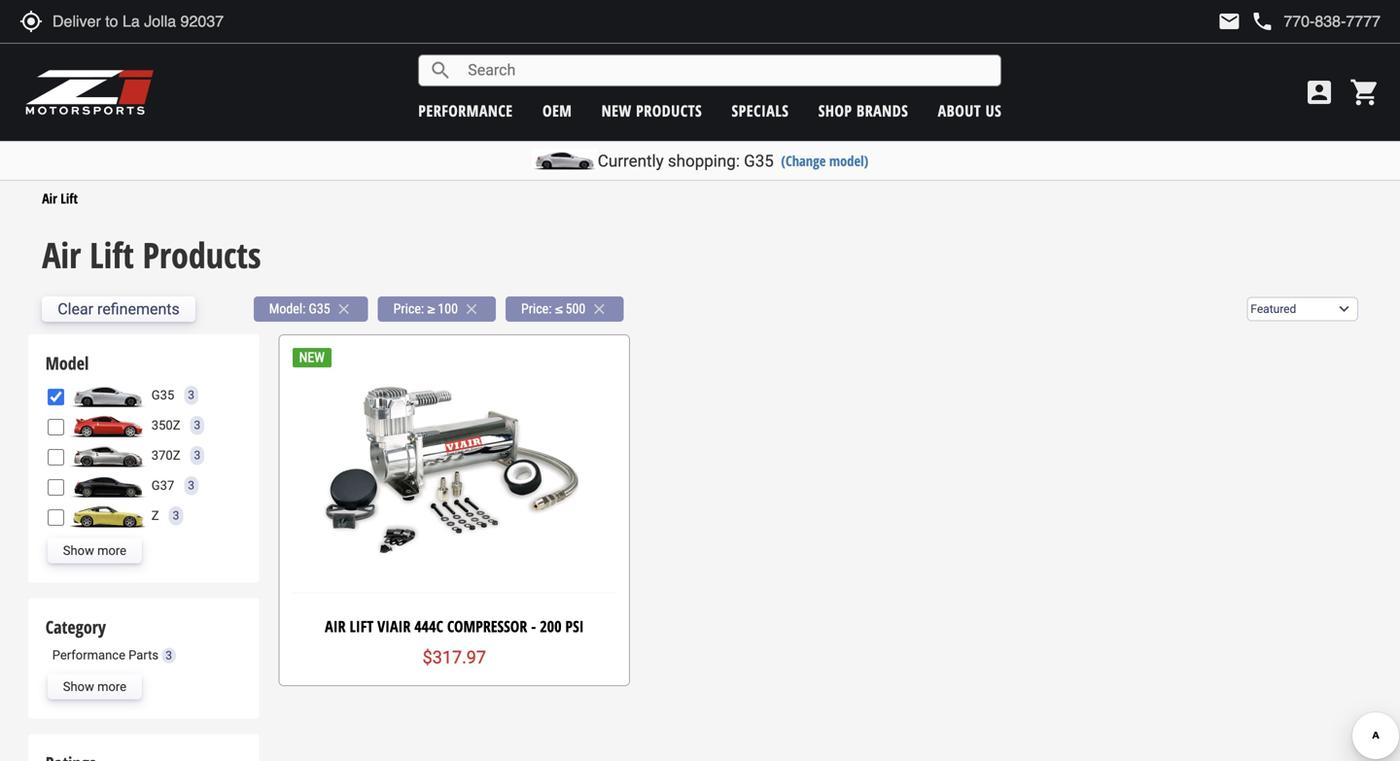 Task type: vqa. For each thing, say whether or not it's contained in the screenshot.
the bottom 'Show more' button
yes



Task type: describe. For each thing, give the bounding box(es) containing it.
clear
[[58, 300, 93, 319]]

us
[[986, 100, 1002, 121]]

air lift
[[42, 189, 78, 207]]

new
[[602, 100, 632, 121]]

model:
[[269, 301, 306, 317]]

-
[[531, 616, 536, 637]]

3 for 350z
[[194, 419, 201, 432]]

currently shopping: g35 (change model)
[[598, 151, 869, 171]]

category
[[46, 615, 106, 639]]

brands
[[857, 100, 909, 121]]

air lift products
[[42, 231, 261, 279]]

my_location
[[19, 10, 43, 33]]

3 for g35
[[188, 389, 195, 402]]

3 for g37
[[188, 479, 195, 493]]

price: ≤ 500 close
[[521, 301, 608, 318]]

search
[[429, 59, 452, 82]]

clear refinements
[[58, 300, 180, 319]]

specials link
[[732, 100, 789, 121]]

more for model
[[97, 544, 126, 558]]

viair
[[377, 616, 411, 637]]

parts
[[129, 648, 159, 663]]

$317.97
[[423, 648, 486, 668]]

products
[[636, 100, 702, 121]]

compressor
[[447, 616, 527, 637]]

show for model
[[63, 544, 94, 558]]

air for air lift viair 444c compressor - 200 psi
[[325, 616, 346, 637]]

show for category
[[63, 680, 94, 694]]

shopping_cart link
[[1345, 77, 1381, 108]]

444c
[[415, 616, 443, 637]]

350z
[[152, 418, 180, 433]]

370z
[[152, 448, 180, 463]]

show more for category
[[63, 680, 126, 694]]

g35 inside model: g35 close
[[309, 301, 330, 317]]

air lift link
[[42, 189, 78, 207]]

Search search field
[[452, 56, 1001, 86]]

clear refinements button
[[42, 297, 195, 322]]

shop brands
[[819, 100, 909, 121]]

close for price: ≤ 500 close
[[591, 301, 608, 318]]

≤
[[555, 301, 563, 317]]

new products link
[[602, 100, 702, 121]]

(change model) link
[[781, 151, 869, 170]]

3 for 370z
[[194, 449, 201, 463]]



Task type: locate. For each thing, give the bounding box(es) containing it.
3 right the '370z'
[[194, 449, 201, 463]]

100
[[438, 301, 458, 317]]

2 show more from the top
[[63, 680, 126, 694]]

model: g35 close
[[269, 301, 353, 318]]

≥
[[427, 301, 435, 317]]

0 vertical spatial show
[[63, 544, 94, 558]]

performance
[[418, 100, 513, 121]]

2 horizontal spatial close
[[591, 301, 608, 318]]

model
[[46, 351, 89, 375]]

2 show from the top
[[63, 680, 94, 694]]

specials
[[732, 100, 789, 121]]

more
[[97, 544, 126, 558], [97, 680, 126, 694]]

1 horizontal spatial lift
[[90, 231, 134, 279]]

price: inside price: ≥ 100 close
[[394, 301, 424, 317]]

show more button
[[47, 539, 142, 564], [47, 675, 142, 700]]

1 vertical spatial more
[[97, 680, 126, 694]]

0 horizontal spatial g35
[[152, 388, 174, 403]]

1 vertical spatial lift
[[90, 231, 134, 279]]

performance link
[[418, 100, 513, 121]]

infiniti g35 coupe sedan v35 v36 skyline 2003 2004 2005 2006 2007 2008 3.5l vq35de revup rev up vq35hr z1 motorsports image
[[69, 383, 147, 408]]

z
[[152, 509, 159, 523]]

2 horizontal spatial g35
[[744, 151, 774, 171]]

show more button down 2023 nissan z image
[[47, 539, 142, 564]]

more down performance
[[97, 680, 126, 694]]

model)
[[830, 151, 869, 170]]

shop
[[819, 100, 853, 121]]

3 right z
[[173, 509, 179, 523]]

0 vertical spatial show more
[[63, 544, 126, 558]]

price: for price: ≤ 500 close
[[521, 301, 552, 317]]

2 vertical spatial g35
[[152, 388, 174, 403]]

3 right g37
[[188, 479, 195, 493]]

g35
[[744, 151, 774, 171], [309, 301, 330, 317], [152, 388, 174, 403]]

1 horizontal spatial g35
[[309, 301, 330, 317]]

infiniti g37 coupe sedan convertible v36 cv36 hv36 skyline 2008 2009 2010 2011 2012 2013 3.7l vq37vhr z1 motorsports image
[[69, 473, 147, 499]]

show more down performance
[[63, 680, 126, 694]]

air for air lift
[[42, 189, 57, 207]]

close right 500
[[591, 301, 608, 318]]

nissan 370z z34 2009 2010 2011 2012 2013 2014 2015 2016 2017 2018 2019 3.7l vq37vhr vhr nismo z1 motorsports image
[[69, 443, 147, 468]]

price: for price: ≥ 100 close
[[394, 301, 424, 317]]

1 vertical spatial show more button
[[47, 675, 142, 700]]

1 vertical spatial air
[[42, 231, 81, 279]]

mail link
[[1218, 10, 1241, 33]]

price: ≥ 100 close
[[394, 301, 480, 318]]

mail
[[1218, 10, 1241, 33]]

price: left the ≥
[[394, 301, 424, 317]]

3 right parts
[[166, 649, 172, 663]]

1 vertical spatial show more
[[63, 680, 126, 694]]

2 show more button from the top
[[47, 675, 142, 700]]

2 close from the left
[[463, 301, 480, 318]]

0 vertical spatial show more button
[[47, 539, 142, 564]]

mail phone
[[1218, 10, 1274, 33]]

3 right the 350z
[[194, 419, 201, 432]]

shopping:
[[668, 151, 740, 171]]

1 show more from the top
[[63, 544, 126, 558]]

1 vertical spatial show
[[63, 680, 94, 694]]

3 inside category performance parts 3
[[166, 649, 172, 663]]

2 vertical spatial lift
[[350, 616, 374, 637]]

close right the model:
[[335, 301, 353, 318]]

account_box
[[1304, 77, 1335, 108]]

phone link
[[1251, 10, 1381, 33]]

0 vertical spatial more
[[97, 544, 126, 558]]

show down performance
[[63, 680, 94, 694]]

0 horizontal spatial price:
[[394, 301, 424, 317]]

3 for z
[[173, 509, 179, 523]]

products
[[143, 231, 261, 279]]

show more for model
[[63, 544, 126, 558]]

1 vertical spatial g35
[[309, 301, 330, 317]]

account_box link
[[1299, 77, 1340, 108]]

None checkbox
[[47, 389, 64, 406], [47, 510, 64, 526], [47, 389, 64, 406], [47, 510, 64, 526]]

2 price: from the left
[[521, 301, 552, 317]]

1 horizontal spatial close
[[463, 301, 480, 318]]

1 more from the top
[[97, 544, 126, 558]]

z1 motorsports logo image
[[24, 68, 155, 117]]

performance
[[52, 648, 125, 663]]

air lift viair 444c compressor - 200 psi
[[325, 616, 584, 637]]

category performance parts 3
[[46, 615, 172, 663]]

2 more from the top
[[97, 680, 126, 694]]

g35 up the 350z
[[152, 388, 174, 403]]

3 close from the left
[[591, 301, 608, 318]]

3
[[188, 389, 195, 402], [194, 419, 201, 432], [194, 449, 201, 463], [188, 479, 195, 493], [173, 509, 179, 523], [166, 649, 172, 663]]

show more down 2023 nissan z image
[[63, 544, 126, 558]]

show
[[63, 544, 94, 558], [63, 680, 94, 694]]

g37
[[152, 478, 174, 493]]

shop brands link
[[819, 100, 909, 121]]

200
[[540, 616, 562, 637]]

currently
[[598, 151, 664, 171]]

air
[[42, 189, 57, 207], [42, 231, 81, 279], [325, 616, 346, 637]]

500
[[566, 301, 586, 317]]

refinements
[[97, 300, 180, 319]]

price:
[[394, 301, 424, 317], [521, 301, 552, 317]]

0 vertical spatial g35
[[744, 151, 774, 171]]

show more button for category
[[47, 675, 142, 700]]

0 horizontal spatial close
[[335, 301, 353, 318]]

close
[[335, 301, 353, 318], [463, 301, 480, 318], [591, 301, 608, 318]]

1 close from the left
[[335, 301, 353, 318]]

air for air lift products
[[42, 231, 81, 279]]

(change
[[781, 151, 826, 170]]

oem
[[543, 100, 572, 121]]

psi
[[565, 616, 584, 637]]

oem link
[[543, 100, 572, 121]]

show down 2023 nissan z image
[[63, 544, 94, 558]]

1 horizontal spatial price:
[[521, 301, 552, 317]]

0 vertical spatial air
[[42, 189, 57, 207]]

new products
[[602, 100, 702, 121]]

lift for air lift products
[[90, 231, 134, 279]]

more down 2023 nissan z image
[[97, 544, 126, 558]]

g35 right the model:
[[309, 301, 330, 317]]

about us link
[[938, 100, 1002, 121]]

g35 left (change on the right
[[744, 151, 774, 171]]

about
[[938, 100, 981, 121]]

price: left ≤
[[521, 301, 552, 317]]

show more button down performance
[[47, 675, 142, 700]]

2023 nissan z image
[[69, 503, 147, 529]]

show more button for model
[[47, 539, 142, 564]]

0 vertical spatial lift
[[61, 189, 78, 207]]

about us
[[938, 100, 1002, 121]]

close right 100
[[463, 301, 480, 318]]

1 price: from the left
[[394, 301, 424, 317]]

lift for air lift viair 444c compressor - 200 psi
[[350, 616, 374, 637]]

shopping_cart
[[1350, 77, 1381, 108]]

close for price: ≥ 100 close
[[463, 301, 480, 318]]

phone
[[1251, 10, 1274, 33]]

2 vertical spatial air
[[325, 616, 346, 637]]

lift for air lift
[[61, 189, 78, 207]]

price: inside price: ≤ 500 close
[[521, 301, 552, 317]]

0 horizontal spatial lift
[[61, 189, 78, 207]]

None checkbox
[[47, 419, 64, 436], [47, 450, 64, 466], [47, 480, 64, 496], [47, 419, 64, 436], [47, 450, 64, 466], [47, 480, 64, 496]]

show more
[[63, 544, 126, 558], [63, 680, 126, 694]]

1 show from the top
[[63, 544, 94, 558]]

lift
[[61, 189, 78, 207], [90, 231, 134, 279], [350, 616, 374, 637]]

2 horizontal spatial lift
[[350, 616, 374, 637]]

1 show more button from the top
[[47, 539, 142, 564]]

more for category
[[97, 680, 126, 694]]

nissan 350z z33 2003 2004 2005 2006 2007 2008 2009 vq35de 3.5l revup rev up vq35hr nismo z1 motorsports image
[[69, 413, 147, 438]]

3 right the infiniti g35 coupe sedan v35 v36 skyline 2003 2004 2005 2006 2007 2008 3.5l vq35de revup rev up vq35hr z1 motorsports image
[[188, 389, 195, 402]]



